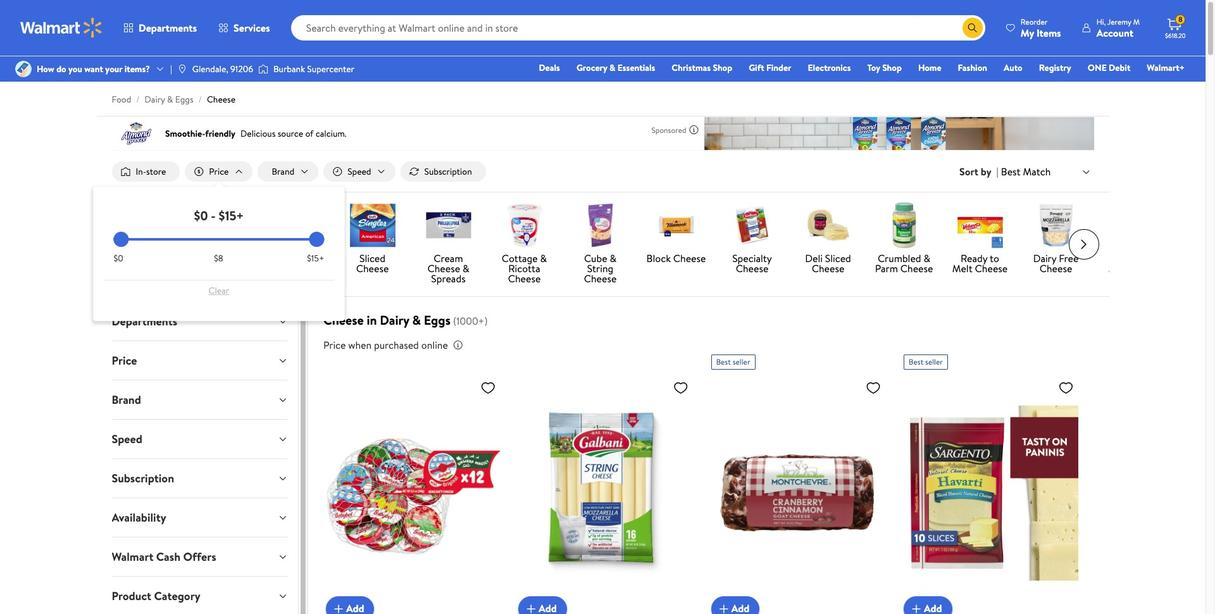 Task type: vqa. For each thing, say whether or not it's contained in the screenshot.
Request at the bottom left of the page
no



Task type: describe. For each thing, give the bounding box(es) containing it.
cheese inside shredded cheese
[[280, 262, 313, 275]]

clear
[[209, 284, 229, 297]]

 image for how do you want your items?
[[15, 61, 32, 77]]

walmart image
[[20, 18, 103, 38]]

spreads
[[431, 272, 466, 286]]

walmart
[[112, 549, 153, 565]]

ready to melt cheese link
[[948, 203, 1013, 276]]

melt
[[953, 262, 973, 275]]

& up purchased
[[412, 312, 421, 329]]

cash
[[156, 549, 181, 565]]

$0 for $0
[[114, 252, 123, 265]]

items?
[[125, 63, 150, 75]]

in
[[367, 312, 377, 329]]

$618.20
[[1166, 31, 1186, 40]]

ready to melt cheese image
[[958, 203, 1003, 248]]

cottage & ricotta cheese
[[502, 251, 547, 286]]

m
[[1134, 16, 1140, 27]]

in-store
[[136, 165, 166, 178]]

walmart cash offers tab
[[102, 538, 298, 576]]

sort and filter section element
[[97, 151, 1110, 192]]

cheese in dairy & eggs (1000+)
[[323, 312, 488, 329]]

price when purchased online
[[323, 338, 448, 352]]

speed inside 'sort and filter section' element
[[348, 165, 371, 178]]

-
[[211, 207, 216, 224]]

store
[[146, 165, 166, 178]]

1 vertical spatial speed button
[[102, 420, 298, 458]]

purchased
[[374, 338, 419, 352]]

my
[[1021, 26, 1035, 40]]

food / dairy & eggs / cheese
[[112, 93, 236, 106]]

legal information image
[[453, 340, 463, 350]]

ad disclaimer and feedback for skylinedisplayad image
[[689, 125, 699, 135]]

brand inside tab
[[112, 392, 141, 408]]

best match
[[1002, 165, 1051, 178]]

best inside dropdown button
[[1002, 165, 1021, 178]]

auto link
[[998, 61, 1029, 75]]

food link
[[112, 93, 131, 106]]

cheese inside cheese making kit
[[1116, 251, 1149, 265]]

deals
[[539, 61, 560, 74]]

0 horizontal spatial $15+
[[219, 207, 244, 224]]

91206
[[230, 63, 253, 75]]

dairy & eggs link
[[145, 93, 194, 106]]

1 vertical spatial brand button
[[102, 381, 298, 419]]

deals link
[[533, 61, 566, 75]]

electronics link
[[803, 61, 857, 75]]

crumbled,grated & parmesan cheese image
[[882, 203, 927, 248]]

parm
[[875, 262, 898, 275]]

cheese inside specialty cheese
[[736, 262, 769, 275]]

shop for toy shop
[[883, 61, 902, 74]]

shredded cheese link
[[264, 203, 330, 276]]

availability tab
[[102, 498, 298, 537]]

when
[[348, 338, 372, 352]]

one debit link
[[1083, 61, 1137, 75]]

babybel original flavored snack cheese, 8.5 oz, 12 count net. refrigerated image
[[326, 375, 501, 611]]

0 vertical spatial departments
[[139, 21, 197, 35]]

block cheese
[[647, 251, 706, 265]]

want
[[84, 63, 103, 75]]

1 vertical spatial price
[[323, 338, 346, 352]]

shop all dairy
[[116, 251, 174, 265]]

seller for montchevre cranberry cinnamon goat cheese log 4 oz image
[[733, 357, 751, 367]]

sponsored
[[652, 124, 687, 135]]

1 vertical spatial price button
[[102, 341, 298, 380]]

0 vertical spatial departments button
[[113, 13, 208, 43]]

ricotta
[[509, 262, 541, 275]]

crumbled
[[878, 251, 922, 265]]

reorder
[[1021, 16, 1048, 27]]

gift finder
[[749, 61, 792, 74]]

grocery & essentials link
[[571, 61, 661, 75]]

glendale,
[[192, 63, 228, 75]]

dairy free cheese
[[1034, 251, 1079, 275]]

departments tab
[[102, 302, 298, 341]]

seller for sargento® sliced havarti natural cheese, 10 slices image
[[926, 357, 943, 367]]

sliced cheese image
[[350, 203, 395, 248]]

toy
[[868, 61, 881, 74]]

how
[[37, 63, 54, 75]]

account
[[1097, 26, 1134, 40]]

string
[[587, 262, 614, 275]]

shop for christmas shop
[[713, 61, 733, 74]]

$8
[[214, 252, 223, 265]]

cube & string cheese
[[584, 251, 617, 286]]

burbank supercenter
[[274, 63, 355, 75]]

brand tab
[[102, 381, 298, 419]]

you
[[68, 63, 82, 75]]

1 vertical spatial departments button
[[102, 302, 298, 341]]

cheese inside cream cheese & spreads
[[428, 262, 460, 275]]

availability button
[[102, 498, 298, 537]]

cube & string cheese image
[[578, 203, 623, 248]]

guide
[[224, 262, 250, 275]]

galbani low moisture part skim mozzarella string cheese, 16 oz, 16 ct (refrigerated) image
[[519, 375, 694, 611]]

$0 range field
[[114, 238, 324, 241]]

next slide for chipmodulewithimages list image
[[1069, 229, 1099, 260]]

grocery & essentials
[[577, 61, 656, 74]]

departments inside tab
[[112, 313, 177, 329]]

registry
[[1039, 61, 1072, 74]]

cheese buying guide
[[192, 251, 250, 275]]

grocery
[[577, 61, 608, 74]]

shredded cheese
[[276, 251, 318, 275]]

Walmart Site-Wide search field
[[291, 15, 986, 41]]

auto
[[1004, 61, 1023, 74]]

match
[[1023, 165, 1051, 178]]

best for sargento® sliced havarti natural cheese, 10 slices image
[[909, 357, 924, 367]]

dairy for in
[[380, 312, 409, 329]]

by
[[981, 165, 992, 179]]

cheese inside cottage & ricotta cheese
[[508, 272, 541, 286]]

$0 - $15+
[[194, 207, 244, 224]]

cheese buying guide image
[[198, 203, 243, 248]]

christmas
[[672, 61, 711, 74]]

reorder my items
[[1021, 16, 1062, 40]]

$15 range field
[[114, 238, 324, 241]]

category
[[154, 588, 200, 604]]

ready
[[961, 251, 988, 265]]

product category
[[112, 588, 200, 604]]

block cheese link
[[644, 203, 709, 266]]

subscription inside subscription dropdown button
[[112, 470, 174, 486]]

best match button
[[999, 163, 1094, 180]]

add to cart image for sargento® sliced havarti natural cheese, 10 slices image
[[909, 601, 924, 614]]

cheese inside cheese buying guide
[[204, 251, 237, 265]]

walmart+
[[1147, 61, 1185, 74]]

crumbled & parm cheese link
[[872, 203, 937, 276]]

deli sliced cheese
[[805, 251, 851, 275]]

best seller for sargento® sliced havarti natural cheese, 10 slices image
[[909, 357, 943, 367]]

deli
[[805, 251, 823, 265]]

items
[[1037, 26, 1062, 40]]

electronics
[[808, 61, 851, 74]]

ready to melt cheese
[[953, 251, 1008, 275]]



Task type: locate. For each thing, give the bounding box(es) containing it.
deli sliced cheese link
[[796, 203, 861, 276]]

1 horizontal spatial price
[[209, 165, 229, 178]]

1 vertical spatial brand
[[112, 392, 141, 408]]

1 horizontal spatial sliced
[[825, 251, 851, 265]]

& right food on the top of the page
[[167, 93, 173, 106]]

dairy
[[152, 251, 174, 265]]

2 vertical spatial dairy
[[380, 312, 409, 329]]

toy shop link
[[862, 61, 908, 75]]

add to cart image
[[717, 601, 732, 614], [909, 601, 924, 614]]

dairy
[[145, 93, 165, 106], [1034, 251, 1057, 265], [380, 312, 409, 329]]

best
[[1002, 165, 1021, 178], [717, 357, 731, 367], [909, 357, 924, 367]]

cheese inside the dairy free cheese
[[1040, 262, 1073, 275]]

hi,
[[1097, 16, 1106, 27]]

1 best seller from the left
[[717, 357, 751, 367]]

subscription up availability
[[112, 470, 174, 486]]

price button down departments tab
[[102, 341, 298, 380]]

8 $618.20
[[1166, 14, 1186, 40]]

& down cream cheese,mascarpone & spreads image
[[463, 262, 470, 275]]

product category button
[[102, 577, 298, 614]]

speed button up subscription dropdown button
[[102, 420, 298, 458]]

& inside crumbled & parm cheese
[[924, 251, 931, 265]]

dairy inside the dairy free cheese
[[1034, 251, 1057, 265]]

0 horizontal spatial price
[[112, 353, 137, 369]]

add to cart image for the babybel original flavored snack cheese, 8.5 oz, 12 count net. refrigerated image
[[331, 601, 346, 614]]

dairy left "free"
[[1034, 251, 1057, 265]]

price
[[209, 165, 229, 178], [323, 338, 346, 352], [112, 353, 137, 369]]

subscription inside subscription button
[[425, 165, 472, 178]]

gift finder link
[[743, 61, 797, 75]]

block
[[647, 251, 671, 265]]

0 horizontal spatial eggs
[[175, 93, 194, 106]]

do
[[56, 63, 66, 75]]

sliced inside deli sliced cheese
[[825, 251, 851, 265]]

1 horizontal spatial add to cart image
[[524, 601, 539, 614]]

 image right 91206
[[258, 63, 268, 75]]

add to favorites list, sargento® sliced havarti natural cheese, 10 slices image
[[1059, 380, 1074, 396]]

brand inside 'sort and filter section' element
[[272, 165, 295, 178]]

0 horizontal spatial shop
[[116, 251, 138, 265]]

$15+ down shredded cheese 'image'
[[307, 252, 324, 265]]

2 horizontal spatial shop
[[883, 61, 902, 74]]

specialty cheese
[[733, 251, 772, 275]]

& inside cube & string cheese
[[610, 251, 617, 265]]

0 vertical spatial $15+
[[219, 207, 244, 224]]

dairy for /
[[145, 93, 165, 106]]

0 horizontal spatial add to cart image
[[331, 601, 346, 614]]

1 horizontal spatial brand
[[272, 165, 295, 178]]

speed
[[348, 165, 371, 178], [112, 431, 142, 447]]

shop
[[713, 61, 733, 74], [883, 61, 902, 74], [116, 251, 138, 265]]

0 horizontal spatial /
[[136, 93, 140, 106]]

sliced inside sliced cheese
[[360, 251, 386, 265]]

$0 left the -
[[194, 207, 208, 224]]

speed tab
[[102, 420, 298, 458]]

0 vertical spatial price
[[209, 165, 229, 178]]

0 horizontal spatial sliced
[[360, 251, 386, 265]]

0 horizontal spatial $0
[[114, 252, 123, 265]]

0 horizontal spatial brand
[[112, 392, 141, 408]]

price inside tab
[[112, 353, 137, 369]]

/ left the cheese link
[[199, 93, 202, 106]]

product
[[112, 588, 151, 604]]

cheese making kit link
[[1099, 203, 1165, 276]]

best for montchevre cranberry cinnamon goat cheese log 4 oz image
[[717, 357, 731, 367]]

registry link
[[1034, 61, 1077, 75]]

add to cart image
[[331, 601, 346, 614], [524, 601, 539, 614]]

1 vertical spatial subscription
[[112, 470, 174, 486]]

1 sliced from the left
[[360, 251, 386, 265]]

sliced cheese
[[356, 251, 389, 275]]

walmart cash offers button
[[102, 538, 298, 576]]

add to cart image for montchevre cranberry cinnamon goat cheese log 4 oz image
[[717, 601, 732, 614]]

finder
[[767, 61, 792, 74]]

1 horizontal spatial speed button
[[324, 161, 395, 182]]

1 horizontal spatial seller
[[926, 357, 943, 367]]

shop all dairy image
[[122, 203, 167, 248]]

cheese inside ready to melt cheese
[[975, 262, 1008, 275]]

cheese
[[207, 93, 236, 106], [204, 251, 237, 265], [674, 251, 706, 265], [1116, 251, 1149, 265], [280, 262, 313, 275], [356, 262, 389, 275], [428, 262, 460, 275], [736, 262, 769, 275], [812, 262, 845, 275], [901, 262, 933, 275], [975, 262, 1008, 275], [1040, 262, 1073, 275], [508, 272, 541, 286], [584, 272, 617, 286], [323, 312, 364, 329]]

2 sliced from the left
[[825, 251, 851, 265]]

departments
[[139, 21, 197, 35], [112, 313, 177, 329]]

deli sliced cheese image
[[806, 203, 851, 248]]

0 vertical spatial eggs
[[175, 93, 194, 106]]

0 vertical spatial brand
[[272, 165, 295, 178]]

clear button
[[114, 281, 324, 301]]

1 vertical spatial eggs
[[424, 312, 451, 329]]

0 horizontal spatial speed button
[[102, 420, 298, 458]]

gift
[[749, 61, 765, 74]]

0 horizontal spatial add to cart image
[[717, 601, 732, 614]]

| right by
[[997, 165, 999, 179]]

departments down shop all dairy
[[112, 313, 177, 329]]

offers
[[183, 549, 216, 565]]

|
[[170, 63, 172, 75], [997, 165, 999, 179]]

2 horizontal spatial price
[[323, 338, 346, 352]]

subscription tab
[[102, 459, 298, 498]]

1 horizontal spatial add to cart image
[[909, 601, 924, 614]]

1 horizontal spatial speed
[[348, 165, 371, 178]]

add to favorites list, montchevre cranberry cinnamon goat cheese log 4 oz image
[[866, 380, 881, 396]]

speed button inside 'sort and filter section' element
[[324, 161, 395, 182]]

search icon image
[[968, 23, 978, 33]]

2 best seller from the left
[[909, 357, 943, 367]]

1 vertical spatial $0
[[114, 252, 123, 265]]

essentials
[[618, 61, 656, 74]]

buying
[[192, 262, 221, 275]]

0 vertical spatial dairy
[[145, 93, 165, 106]]

1 vertical spatial $15+
[[307, 252, 324, 265]]

& right "cottage"
[[540, 251, 547, 265]]

2 horizontal spatial best
[[1002, 165, 1021, 178]]

departments button down clear button on the top left of page
[[102, 302, 298, 341]]

1 vertical spatial departments
[[112, 313, 177, 329]]

eggs
[[175, 93, 194, 106], [424, 312, 451, 329]]

1 horizontal spatial subscription
[[425, 165, 472, 178]]

best seller for montchevre cranberry cinnamon goat cheese log 4 oz image
[[717, 357, 751, 367]]

dairy free cheese link
[[1023, 203, 1089, 276]]

jeremy
[[1108, 16, 1132, 27]]

brand
[[272, 165, 295, 178], [112, 392, 141, 408]]

specialty cheese image
[[730, 203, 775, 248]]

0 horizontal spatial subscription
[[112, 470, 174, 486]]

crumbled & parm cheese
[[875, 251, 933, 275]]

add to favorites list, babybel original flavored snack cheese, 8.5 oz, 12 count net. refrigerated image
[[481, 380, 496, 396]]

sliced cheese link
[[340, 203, 406, 276]]

 image
[[177, 64, 187, 74]]

dairy right "food" link
[[145, 93, 165, 106]]

shop all dairy link
[[112, 203, 178, 266]]

add to favorites list, galbani low moisture part skim mozzarella string cheese, 16 oz, 16 ct (refrigerated) image
[[673, 380, 689, 396]]

dairy free cheese image
[[1034, 203, 1079, 248]]

cream cheese & spreads
[[428, 251, 470, 286]]

0 horizontal spatial speed
[[112, 431, 142, 447]]

home
[[919, 61, 942, 74]]

1 add to cart image from the left
[[331, 601, 346, 614]]

cottage & ricotta cheese link
[[492, 203, 557, 286]]

1 horizontal spatial eggs
[[424, 312, 451, 329]]

sliced down sliced cheese image
[[360, 251, 386, 265]]

1 seller from the left
[[733, 357, 751, 367]]

0 horizontal spatial best
[[717, 357, 731, 367]]

2 vertical spatial price
[[112, 353, 137, 369]]

& inside cream cheese & spreads
[[463, 262, 470, 275]]

supercenter
[[307, 63, 355, 75]]

 image
[[15, 61, 32, 77], [258, 63, 268, 75]]

food
[[112, 93, 131, 106]]

& right crumbled
[[924, 251, 931, 265]]

services button
[[208, 13, 281, 43]]

1 horizontal spatial dairy
[[380, 312, 409, 329]]

0 horizontal spatial dairy
[[145, 93, 165, 106]]

shredded
[[276, 251, 318, 265]]

montchevre cranberry cinnamon goat cheese log 4 oz image
[[711, 375, 886, 611]]

in-
[[136, 165, 146, 178]]

sargento® sliced havarti natural cheese, 10 slices image
[[904, 375, 1079, 611]]

0 vertical spatial subscription
[[425, 165, 472, 178]]

2 add to cart image from the left
[[909, 601, 924, 614]]

0 vertical spatial price button
[[185, 161, 253, 182]]

your
[[105, 63, 122, 75]]

0 horizontal spatial best seller
[[717, 357, 751, 367]]

&
[[610, 61, 616, 74], [167, 93, 173, 106], [540, 251, 547, 265], [610, 251, 617, 265], [924, 251, 931, 265], [463, 262, 470, 275], [412, 312, 421, 329]]

 image left how
[[15, 61, 32, 77]]

cheese buying guide link
[[188, 203, 254, 276]]

specialty cheese link
[[720, 203, 785, 276]]

cheese making kit
[[1109, 251, 1156, 275]]

cream cheese & spreads link
[[416, 203, 482, 286]]

speed inside tab
[[112, 431, 142, 447]]

$0 for $0 - $15+
[[194, 207, 208, 224]]

1 horizontal spatial |
[[997, 165, 999, 179]]

& right cube
[[610, 251, 617, 265]]

cottage & ricotta cheese image
[[502, 203, 547, 248]]

fashion link
[[953, 61, 993, 75]]

0 vertical spatial speed
[[348, 165, 371, 178]]

& right grocery
[[610, 61, 616, 74]]

1 horizontal spatial  image
[[258, 63, 268, 75]]

speed button up sliced cheese image
[[324, 161, 395, 182]]

| inside 'sort and filter section' element
[[997, 165, 999, 179]]

christmas shop link
[[666, 61, 738, 75]]

0 horizontal spatial  image
[[15, 61, 32, 77]]

$0 left the all
[[114, 252, 123, 265]]

1 horizontal spatial /
[[199, 93, 202, 106]]

shop right the toy
[[883, 61, 902, 74]]

shop right christmas
[[713, 61, 733, 74]]

1 vertical spatial speed
[[112, 431, 142, 447]]

0 vertical spatial brand button
[[258, 161, 319, 182]]

1 horizontal spatial best
[[909, 357, 924, 367]]

1 / from the left
[[136, 93, 140, 106]]

subscription button
[[102, 459, 298, 498]]

kit
[[1143, 262, 1156, 275]]

1 horizontal spatial $0
[[194, 207, 208, 224]]

2 horizontal spatial dairy
[[1034, 251, 1057, 265]]

0 vertical spatial $0
[[194, 207, 208, 224]]

price inside 'sort and filter section' element
[[209, 165, 229, 178]]

0 horizontal spatial seller
[[733, 357, 751, 367]]

cream
[[434, 251, 463, 265]]

all
[[140, 251, 150, 265]]

eggs up online
[[424, 312, 451, 329]]

block cheese image
[[654, 203, 699, 248]]

availability
[[112, 510, 166, 526]]

Search search field
[[291, 15, 986, 41]]

one debit
[[1088, 61, 1131, 74]]

shredded cheese image
[[274, 203, 319, 248]]

1 horizontal spatial best seller
[[909, 357, 943, 367]]

/ right food on the top of the page
[[136, 93, 140, 106]]

subscription up cream cheese,mascarpone & spreads image
[[425, 165, 472, 178]]

2 / from the left
[[199, 93, 202, 106]]

in-store button
[[112, 161, 180, 182]]

2 add to cart image from the left
[[524, 601, 539, 614]]

1 vertical spatial |
[[997, 165, 999, 179]]

seller
[[733, 357, 751, 367], [926, 357, 943, 367]]

departments up items? on the top left of page
[[139, 21, 197, 35]]

sort
[[960, 165, 979, 179]]

1 add to cart image from the left
[[717, 601, 732, 614]]

dairy right in
[[380, 312, 409, 329]]

brand button up speed tab
[[102, 381, 298, 419]]

sliced right deli
[[825, 251, 851, 265]]

eggs for in
[[424, 312, 451, 329]]

eggs for /
[[175, 93, 194, 106]]

| up dairy & eggs link
[[170, 63, 172, 75]]

0 vertical spatial |
[[170, 63, 172, 75]]

1 vertical spatial dairy
[[1034, 251, 1057, 265]]

0 horizontal spatial |
[[170, 63, 172, 75]]

product category tab
[[102, 577, 298, 614]]

brand button
[[258, 161, 319, 182], [102, 381, 298, 419]]

departments button up items? on the top left of page
[[113, 13, 208, 43]]

walmart+ link
[[1142, 61, 1191, 75]]

1 horizontal spatial shop
[[713, 61, 733, 74]]

cream cheese,mascarpone & spreads image
[[426, 203, 471, 248]]

price button up $0 - $15+
[[185, 161, 253, 182]]

departments button
[[113, 13, 208, 43], [102, 302, 298, 341]]

price tab
[[102, 341, 298, 380]]

0 vertical spatial speed button
[[324, 161, 395, 182]]

cheese inside crumbled & parm cheese
[[901, 262, 933, 275]]

$15+ right the -
[[219, 207, 244, 224]]

shop left the all
[[116, 251, 138, 265]]

brand button up shredded cheese 'image'
[[258, 161, 319, 182]]

add to cart image for galbani low moisture part skim mozzarella string cheese, 16 oz, 16 ct (refrigerated) image
[[524, 601, 539, 614]]

& inside cottage & ricotta cheese
[[540, 251, 547, 265]]

 image for burbank supercenter
[[258, 63, 268, 75]]

cottage
[[502, 251, 538, 265]]

cheese inside deli sliced cheese
[[812, 262, 845, 275]]

1 horizontal spatial $15+
[[307, 252, 324, 265]]

/
[[136, 93, 140, 106], [199, 93, 202, 106]]

(1000+)
[[453, 314, 488, 328]]

eggs left the cheese link
[[175, 93, 194, 106]]

2 seller from the left
[[926, 357, 943, 367]]

burbank
[[274, 63, 305, 75]]



